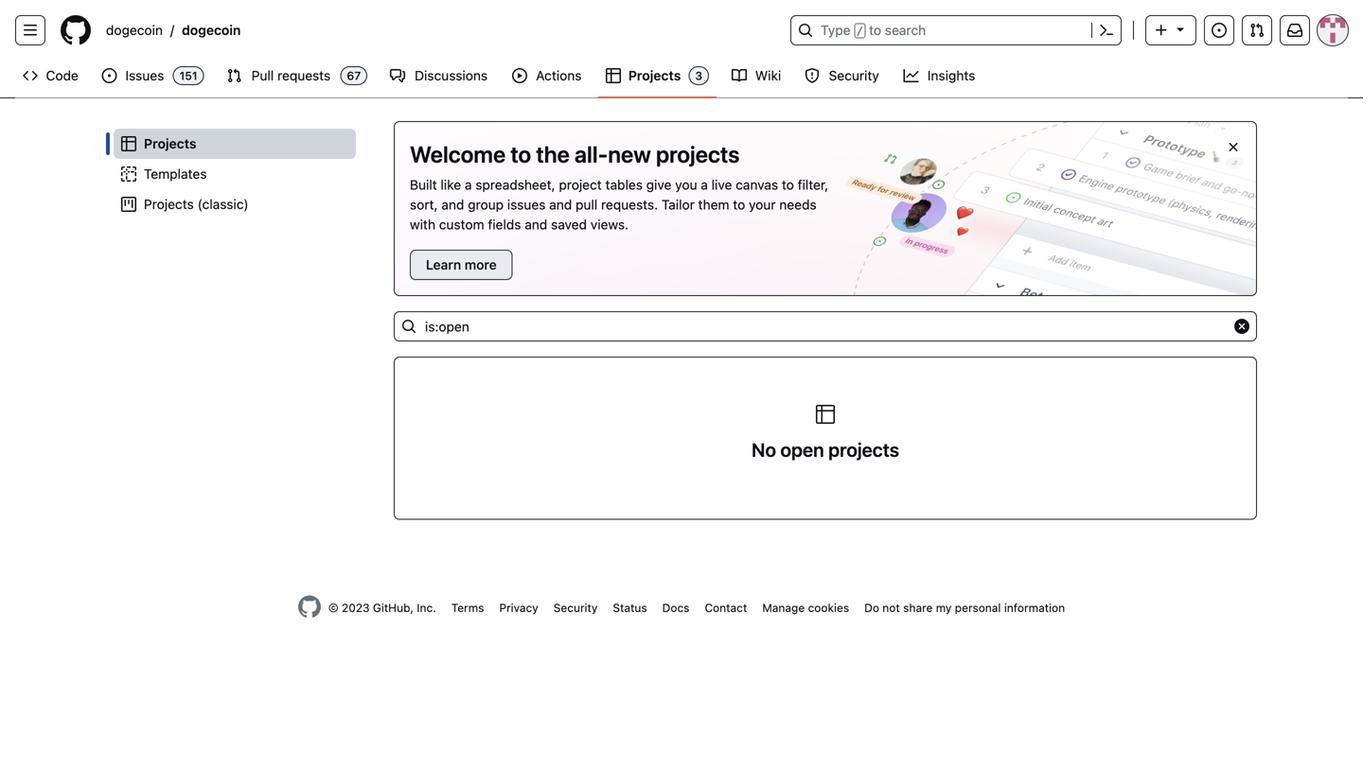 Task type: locate. For each thing, give the bounding box(es) containing it.
projects up templates
[[144, 136, 197, 151]]

search image
[[401, 319, 417, 334]]

actions link
[[505, 62, 591, 90]]

0 horizontal spatial a
[[465, 177, 472, 193]]

1 vertical spatial issue opened image
[[102, 68, 117, 83]]

homepage image left ©
[[298, 596, 321, 619]]

1 horizontal spatial table image
[[814, 403, 837, 426]]

learn
[[426, 257, 461, 273]]

1 horizontal spatial dogecoin link
[[174, 15, 248, 45]]

a left live on the right of page
[[701, 177, 708, 193]]

0 horizontal spatial dogecoin link
[[98, 15, 170, 45]]

1 dogecoin link from the left
[[98, 15, 170, 45]]

tables
[[606, 177, 643, 193]]

dogecoin / dogecoin
[[106, 22, 241, 38]]

discussions
[[415, 68, 488, 83]]

homepage image
[[61, 15, 91, 45], [298, 596, 321, 619]]

1 horizontal spatial projects
[[829, 439, 900, 461]]

issue opened image left issues
[[102, 68, 117, 83]]

projects right table icon
[[629, 68, 681, 83]]

a
[[465, 177, 472, 193], [701, 177, 708, 193]]

security link down type
[[797, 62, 888, 90]]

2023
[[342, 602, 370, 615]]

1 dogecoin from the left
[[106, 22, 163, 38]]

to left your
[[733, 197, 745, 213]]

0 vertical spatial projects
[[656, 141, 740, 168]]

insights
[[928, 68, 976, 83]]

table image up project template image
[[121, 136, 136, 151]]

1 vertical spatial security link
[[554, 602, 598, 615]]

homepage image up code
[[61, 15, 91, 45]]

dogecoin link up issues
[[98, 15, 170, 45]]

issue opened image left git pull request icon
[[1212, 23, 1227, 38]]

projects
[[656, 141, 740, 168], [829, 439, 900, 461]]

filter,
[[798, 177, 829, 193]]

/ for dogecoin
[[170, 22, 174, 38]]

templates
[[144, 166, 207, 182]]

triangle down image
[[1173, 21, 1188, 36]]

personal
[[955, 602, 1001, 615]]

0 horizontal spatial projects
[[656, 141, 740, 168]]

terms link
[[451, 602, 484, 615]]

to
[[869, 22, 882, 38], [511, 141, 531, 168], [782, 177, 794, 193], [733, 197, 745, 213]]

code image
[[23, 68, 38, 83]]

dogecoin up the 151
[[182, 22, 241, 38]]

and
[[442, 197, 464, 213], [549, 197, 572, 213], [525, 217, 548, 232]]

type
[[821, 22, 851, 38]]

search
[[885, 22, 926, 38]]

/ inside type / to search
[[857, 25, 863, 38]]

0 vertical spatial security
[[829, 68, 879, 83]]

0 vertical spatial homepage image
[[61, 15, 91, 45]]

0 horizontal spatial security
[[554, 602, 598, 615]]

project
[[559, 177, 602, 193]]

/
[[170, 22, 174, 38], [857, 25, 863, 38]]

0 horizontal spatial table image
[[121, 136, 136, 151]]

1 horizontal spatial and
[[525, 217, 548, 232]]

2 vertical spatial projects
[[144, 196, 194, 212]]

2 horizontal spatial and
[[549, 197, 572, 213]]

status
[[613, 602, 647, 615]]

privacy link
[[499, 602, 539, 615]]

issue opened image
[[1212, 23, 1227, 38], [102, 68, 117, 83]]

git pull request image
[[1250, 23, 1265, 38]]

1 horizontal spatial /
[[857, 25, 863, 38]]

github,
[[373, 602, 414, 615]]

0 horizontal spatial /
[[170, 22, 174, 38]]

the
[[536, 141, 570, 168]]

wiki
[[755, 68, 781, 83]]

and down 'issues'
[[525, 217, 548, 232]]

security left "status" 'link'
[[554, 602, 598, 615]]

©
[[328, 602, 339, 615]]

0 vertical spatial list
[[98, 15, 779, 45]]

projects inside 'welcome to the all-new projects built like a spreadsheet, project tables give you a live canvas to filter, sort, and group issues and pull requests. tailor them to your needs with custom fields and saved views.'
[[656, 141, 740, 168]]

book image
[[732, 68, 747, 83]]

open
[[781, 439, 824, 461]]

0 vertical spatial security link
[[797, 62, 888, 90]]

group
[[468, 197, 504, 213]]

1 vertical spatial homepage image
[[298, 596, 321, 619]]

table image up no open projects
[[814, 403, 837, 426]]

table image
[[121, 136, 136, 151], [814, 403, 837, 426]]

issue opened image for git pull request icon
[[1212, 23, 1227, 38]]

code
[[46, 68, 78, 83]]

information
[[1004, 602, 1065, 615]]

and up saved
[[549, 197, 572, 213]]

0 horizontal spatial security link
[[554, 602, 598, 615]]

graph image
[[904, 68, 919, 83]]

do not share my personal information button
[[865, 600, 1065, 617]]

projects
[[629, 68, 681, 83], [144, 136, 197, 151], [144, 196, 194, 212]]

1 horizontal spatial security
[[829, 68, 879, 83]]

needs
[[780, 197, 817, 213]]

issue opened image for git pull request image in the left of the page
[[102, 68, 117, 83]]

dogecoin
[[106, 22, 163, 38], [182, 22, 241, 38]]

insights link
[[896, 62, 985, 90]]

1 horizontal spatial issue opened image
[[1212, 23, 1227, 38]]

list containing projects
[[106, 121, 364, 227]]

issues
[[507, 197, 546, 213]]

projects up you
[[656, 141, 740, 168]]

manage cookies button
[[763, 600, 849, 617]]

git pull request image
[[227, 68, 242, 83]]

67
[[347, 69, 361, 82]]

inc.
[[417, 602, 436, 615]]

to up the spreadsheet,
[[511, 141, 531, 168]]

security
[[829, 68, 879, 83], [554, 602, 598, 615]]

1 horizontal spatial dogecoin
[[182, 22, 241, 38]]

status link
[[613, 602, 647, 615]]

docs link
[[662, 602, 690, 615]]

projects (classic) link
[[114, 189, 356, 220]]

tailor
[[662, 197, 695, 213]]

security right shield 'icon' at the top
[[829, 68, 879, 83]]

projects right open
[[829, 439, 900, 461]]

a right like
[[465, 177, 472, 193]]

1 vertical spatial projects
[[829, 439, 900, 461]]

new
[[608, 141, 651, 168]]

close image
[[1226, 140, 1241, 155]]

live
[[712, 177, 732, 193]]

projects down templates
[[144, 196, 194, 212]]

/ inside dogecoin / dogecoin
[[170, 22, 174, 38]]

do
[[865, 602, 880, 615]]

and down like
[[442, 197, 464, 213]]

0 vertical spatial table image
[[121, 136, 136, 151]]

1 horizontal spatial a
[[701, 177, 708, 193]]

security link left "status" 'link'
[[554, 602, 598, 615]]

0 vertical spatial issue opened image
[[1212, 23, 1227, 38]]

security link
[[797, 62, 888, 90], [554, 602, 598, 615]]

issues
[[125, 68, 164, 83]]

dogecoin link
[[98, 15, 170, 45], [174, 15, 248, 45]]

0 horizontal spatial dogecoin
[[106, 22, 163, 38]]

table image inside projects link
[[121, 136, 136, 151]]

privacy
[[499, 602, 539, 615]]

list
[[98, 15, 779, 45], [106, 121, 364, 227]]

sort,
[[410, 197, 438, 213]]

dogecoin link up the 151
[[174, 15, 248, 45]]

dogecoin up issues
[[106, 22, 163, 38]]

1 vertical spatial list
[[106, 121, 364, 227]]

requests.
[[601, 197, 658, 213]]

0 horizontal spatial issue opened image
[[102, 68, 117, 83]]



Task type: describe. For each thing, give the bounding box(es) containing it.
actions
[[536, 68, 582, 83]]

manage
[[763, 602, 805, 615]]

no open projects
[[752, 439, 900, 461]]

custom
[[439, 217, 484, 232]]

project image
[[121, 197, 136, 212]]

canvas
[[736, 177, 778, 193]]

2 dogecoin from the left
[[182, 22, 241, 38]]

plus image
[[1154, 23, 1169, 38]]

discussions link
[[383, 62, 497, 90]]

spreadsheet,
[[476, 177, 555, 193]]

docs
[[662, 602, 690, 615]]

code link
[[15, 62, 87, 90]]

pull
[[252, 68, 274, 83]]

built
[[410, 177, 437, 193]]

1 vertical spatial security
[[554, 602, 598, 615]]

3
[[695, 69, 703, 82]]

contact
[[705, 602, 747, 615]]

wiki link
[[724, 62, 790, 90]]

projects link
[[114, 129, 356, 159]]

your
[[749, 197, 776, 213]]

security inside security link
[[829, 68, 879, 83]]

views.
[[591, 217, 629, 232]]

more
[[465, 257, 497, 273]]

0 horizontal spatial homepage image
[[61, 15, 91, 45]]

1 vertical spatial projects
[[144, 136, 197, 151]]

projects (classic)
[[144, 196, 249, 212]]

table image
[[606, 68, 621, 83]]

terms
[[451, 602, 484, 615]]

command palette image
[[1099, 23, 1114, 38]]

saved
[[551, 217, 587, 232]]

type / to search
[[821, 22, 926, 38]]

cookies
[[808, 602, 849, 615]]

2 a from the left
[[701, 177, 708, 193]]

comment discussion image
[[390, 68, 405, 83]]

to up 'needs' in the top right of the page
[[782, 177, 794, 193]]

0 horizontal spatial and
[[442, 197, 464, 213]]

project template image
[[121, 167, 136, 182]]

list containing dogecoin / dogecoin
[[98, 15, 779, 45]]

do not share my personal information
[[865, 602, 1065, 615]]

pull requests
[[252, 68, 331, 83]]

not
[[883, 602, 900, 615]]

all-
[[575, 141, 608, 168]]

welcome to the all-new projects built like a spreadsheet, project tables give you a live canvas to filter, sort, and group issues and pull requests. tailor them to your needs with custom fields and saved views.
[[410, 141, 829, 232]]

(classic)
[[197, 196, 249, 212]]

1 horizontal spatial security link
[[797, 62, 888, 90]]

/ for type
[[857, 25, 863, 38]]

Search all projects text field
[[394, 312, 1257, 342]]

1 a from the left
[[465, 177, 472, 193]]

151
[[179, 69, 198, 82]]

2 dogecoin link from the left
[[174, 15, 248, 45]]

shield image
[[805, 68, 820, 83]]

learn more
[[426, 257, 497, 273]]

you
[[675, 177, 697, 193]]

to left search
[[869, 22, 882, 38]]

© 2023 github, inc.
[[328, 602, 436, 615]]

learn more link
[[410, 250, 513, 280]]

1 vertical spatial table image
[[814, 403, 837, 426]]

1 horizontal spatial homepage image
[[298, 596, 321, 619]]

contact link
[[705, 602, 747, 615]]

my
[[936, 602, 952, 615]]

no
[[752, 439, 776, 461]]

clear image
[[1235, 319, 1250, 334]]

play image
[[512, 68, 527, 83]]

share
[[903, 602, 933, 615]]

pull
[[576, 197, 598, 213]]

like
[[441, 177, 461, 193]]

welcome
[[410, 141, 506, 168]]

give
[[646, 177, 672, 193]]

manage cookies
[[763, 602, 849, 615]]

them
[[698, 197, 730, 213]]

with
[[410, 217, 436, 232]]

templates link
[[114, 159, 356, 189]]

requests
[[277, 68, 331, 83]]

0 vertical spatial projects
[[629, 68, 681, 83]]

notifications image
[[1288, 23, 1303, 38]]

fields
[[488, 217, 521, 232]]



Task type: vqa. For each thing, say whether or not it's contained in the screenshot.


